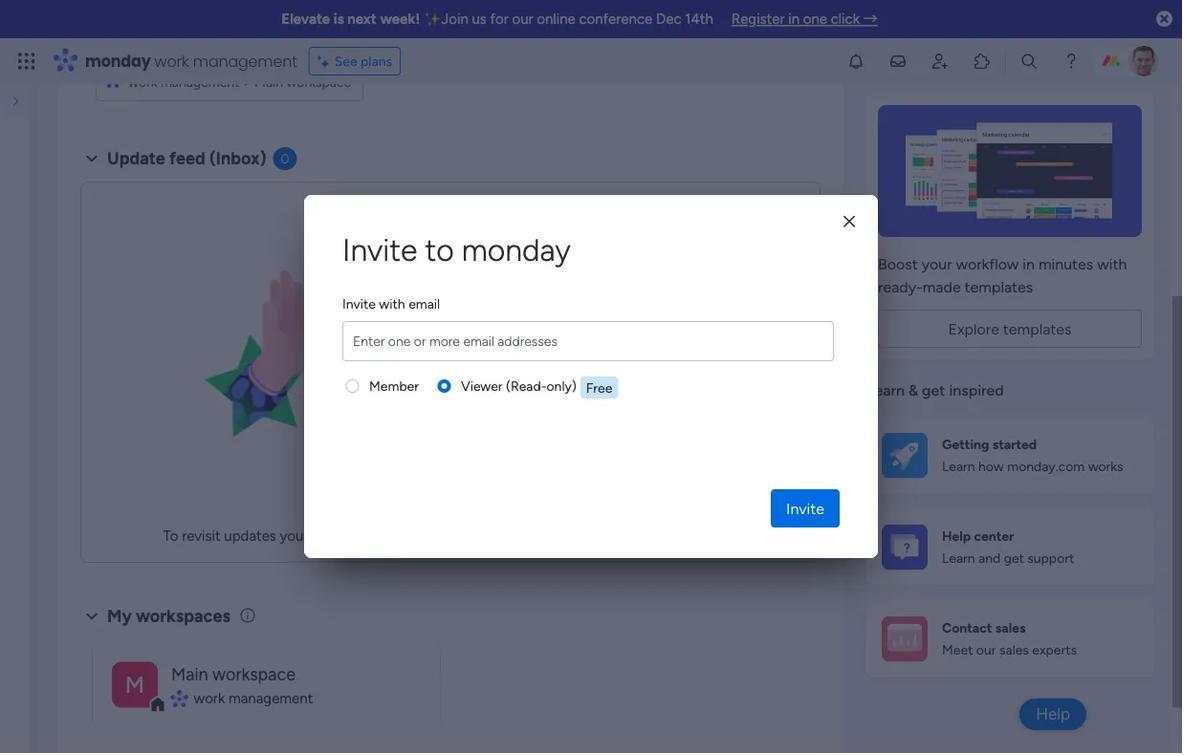 Task type: locate. For each thing, give the bounding box(es) containing it.
1 vertical spatial management
[[161, 74, 240, 90]]

1 vertical spatial help
[[1036, 705, 1070, 725]]

get right &
[[922, 382, 946, 400]]

2 vertical spatial invite
[[786, 500, 825, 518]]

templates
[[965, 278, 1033, 296], [1003, 320, 1072, 338]]

next
[[347, 11, 377, 28]]

and
[[979, 551, 1001, 567]]

0 horizontal spatial the
[[461, 528, 482, 545]]

templates image image
[[884, 106, 1136, 238]]

work right component icon
[[194, 691, 225, 708]]

register
[[732, 11, 785, 28]]

close image
[[844, 215, 855, 229]]

1 vertical spatial get
[[1004, 551, 1024, 567]]

with
[[1097, 255, 1127, 273], [379, 296, 405, 312]]

click
[[831, 11, 860, 28]]

component image
[[171, 691, 187, 708]]

0 vertical spatial your
[[922, 255, 952, 273]]

in left one
[[788, 11, 800, 28]]

0 vertical spatial monday
[[85, 50, 151, 72]]

learn for help
[[942, 551, 975, 567]]

boost your workflow in minutes with ready-made templates
[[878, 255, 1127, 296]]

workspace
[[287, 74, 351, 90], [212, 665, 296, 685]]

management up '>'
[[193, 50, 297, 72]]

workspace up work management
[[212, 665, 296, 685]]

2 the from the left
[[536, 528, 557, 545]]

0 vertical spatial with
[[1097, 255, 1127, 273]]

monday
[[85, 50, 151, 72], [462, 231, 571, 268]]

see
[[335, 53, 357, 69]]

1 vertical spatial work
[[128, 74, 157, 90]]

learn
[[867, 382, 905, 400], [942, 459, 975, 475], [942, 551, 975, 567]]

1 vertical spatial sales
[[1000, 643, 1029, 659]]

templates inside boost your workflow in minutes with ready-made templates
[[965, 278, 1033, 296]]

change
[[410, 528, 458, 545]]

learn & get inspired
[[867, 382, 1004, 400]]

monday right to
[[462, 231, 571, 268]]

monday right the select product "icon"
[[85, 50, 151, 72]]

2 vertical spatial learn
[[942, 551, 975, 567]]

explore templates
[[948, 320, 1072, 338]]

in
[[788, 11, 800, 28], [1023, 255, 1035, 273]]

getting started element
[[867, 418, 1154, 494]]

update
[[107, 149, 165, 169]]

1 vertical spatial your
[[674, 528, 702, 545]]

templates inside button
[[1003, 320, 1072, 338]]

learn down getting
[[942, 459, 975, 475]]

work
[[155, 50, 189, 72], [128, 74, 157, 90], [194, 691, 225, 708]]

select product image
[[17, 52, 36, 71]]

work management
[[194, 691, 313, 708]]

our inside contact sales meet our sales experts
[[977, 643, 996, 659]]

1 horizontal spatial in
[[1023, 255, 1035, 273]]

2 vertical spatial work
[[194, 691, 225, 708]]

invite for invite
[[786, 500, 825, 518]]

elevate
[[282, 11, 330, 28]]

monday work management
[[85, 50, 297, 72]]

main up component icon
[[171, 665, 208, 685]]

help down experts
[[1036, 705, 1070, 725]]

one
[[803, 11, 827, 28]]

0 vertical spatial main
[[255, 74, 283, 90]]

sales right contact
[[996, 621, 1026, 637]]

help
[[942, 529, 971, 545], [1036, 705, 1070, 725]]

conference
[[579, 11, 653, 28]]

see plans button
[[309, 47, 401, 76]]

1 horizontal spatial your
[[922, 255, 952, 273]]

1 vertical spatial in
[[1023, 255, 1035, 273]]

0 horizontal spatial main
[[171, 665, 208, 685]]

get right and
[[1004, 551, 1024, 567]]

help for help
[[1036, 705, 1070, 725]]

us
[[472, 11, 487, 28]]

to revisit updates you've already read, change the filter at the top left corner of your feed.
[[163, 528, 738, 545]]

0 vertical spatial invite
[[342, 231, 417, 268]]

✨
[[424, 11, 438, 28]]

of
[[656, 528, 670, 545]]

invite to monday
[[342, 231, 571, 268]]

invite
[[342, 231, 417, 268], [342, 296, 376, 312], [786, 500, 825, 518]]

templates right explore
[[1003, 320, 1072, 338]]

1 vertical spatial with
[[379, 296, 405, 312]]

at
[[519, 528, 532, 545]]

1 horizontal spatial with
[[1097, 255, 1127, 273]]

m
[[125, 672, 145, 700]]

in inside boost your workflow in minutes with ready-made templates
[[1023, 255, 1035, 273]]

learn inside getting started learn how monday.com works
[[942, 459, 975, 475]]

&
[[909, 382, 919, 400]]

in left the minutes on the top right of page
[[1023, 255, 1035, 273]]

with right the minutes on the top right of page
[[1097, 255, 1127, 273]]

management inside work management > main workspace link
[[161, 74, 240, 90]]

0 horizontal spatial our
[[512, 11, 533, 28]]

the left filter
[[461, 528, 482, 545]]

help inside help center learn and get support
[[942, 529, 971, 545]]

work down monday work management
[[128, 74, 157, 90]]

filter
[[486, 528, 516, 545]]

management for work management > main workspace
[[161, 74, 240, 90]]

close update feed (inbox) image
[[80, 148, 103, 171]]

0 vertical spatial help
[[942, 529, 971, 545]]

0 vertical spatial work
[[155, 50, 189, 72]]

the right at
[[536, 528, 557, 545]]

our right for at the top left of page
[[512, 11, 533, 28]]

work up work management > main workspace
[[155, 50, 189, 72]]

main workspace
[[171, 665, 296, 685]]

learn inside help center learn and get support
[[942, 551, 975, 567]]

main right '>'
[[255, 74, 283, 90]]

contact sales element
[[867, 601, 1154, 678]]

your
[[922, 255, 952, 273], [674, 528, 702, 545]]

1 horizontal spatial get
[[1004, 551, 1024, 567]]

your up made
[[922, 255, 952, 273]]

with left email at the top
[[379, 296, 405, 312]]

sales
[[996, 621, 1026, 637], [1000, 643, 1029, 659]]

invite inside button
[[786, 500, 825, 518]]

1 horizontal spatial help
[[1036, 705, 1070, 725]]

join
[[441, 11, 468, 28]]

1 horizontal spatial main
[[255, 74, 283, 90]]

0 vertical spatial management
[[193, 50, 297, 72]]

workspace down see on the top of page
[[287, 74, 351, 90]]

0 horizontal spatial with
[[379, 296, 405, 312]]

0 vertical spatial templates
[[965, 278, 1033, 296]]

management down "main workspace"
[[229, 691, 313, 708]]

online
[[537, 11, 576, 28]]

for
[[490, 11, 509, 28]]

help center element
[[867, 510, 1154, 586]]

learn left and
[[942, 551, 975, 567]]

your inside boost your workflow in minutes with ready-made templates
[[922, 255, 952, 273]]

1 vertical spatial templates
[[1003, 320, 1072, 338]]

inspired
[[949, 382, 1004, 400]]

1 vertical spatial monday
[[462, 231, 571, 268]]

top
[[560, 528, 583, 545]]

week!
[[380, 11, 420, 28]]

1 vertical spatial learn
[[942, 459, 975, 475]]

learn left &
[[867, 382, 905, 400]]

notifications image
[[847, 52, 866, 71]]

meet
[[942, 643, 973, 659]]

0
[[281, 151, 289, 167]]

0 vertical spatial learn
[[867, 382, 905, 400]]

1 vertical spatial our
[[977, 643, 996, 659]]

viewer
[[461, 379, 503, 395]]

templates down workflow
[[965, 278, 1033, 296]]

0 vertical spatial in
[[788, 11, 800, 28]]

sales left experts
[[1000, 643, 1029, 659]]

contact
[[942, 621, 992, 637]]

help left center
[[942, 529, 971, 545]]

contact sales meet our sales experts
[[942, 621, 1077, 659]]

to
[[425, 231, 454, 268]]

0 horizontal spatial help
[[942, 529, 971, 545]]

get
[[922, 382, 946, 400], [1004, 551, 1024, 567]]

main
[[255, 74, 283, 90], [171, 665, 208, 685]]

terry turtle image
[[1129, 46, 1159, 77]]

management down monday work management
[[161, 74, 240, 90]]

2 vertical spatial management
[[229, 691, 313, 708]]

1 vertical spatial invite
[[342, 296, 376, 312]]

management
[[193, 50, 297, 72], [161, 74, 240, 90], [229, 691, 313, 708]]

1 horizontal spatial our
[[977, 643, 996, 659]]

free
[[586, 380, 612, 396]]

how
[[979, 459, 1004, 475]]

help inside button
[[1036, 705, 1070, 725]]

1 horizontal spatial the
[[536, 528, 557, 545]]

your right of
[[674, 528, 702, 545]]

our
[[512, 11, 533, 28], [977, 643, 996, 659]]

0 horizontal spatial get
[[922, 382, 946, 400]]

our right meet
[[977, 643, 996, 659]]



Task type: vqa. For each thing, say whether or not it's contained in the screenshot.
Explore templates
yes



Task type: describe. For each thing, give the bounding box(es) containing it.
inbox image
[[889, 52, 908, 71]]

explore templates button
[[878, 310, 1142, 348]]

ready-
[[878, 278, 923, 296]]

viewer (read-only)
[[461, 379, 577, 395]]

see plans
[[335, 53, 392, 69]]

with inside boost your workflow in minutes with ready-made templates
[[1097, 255, 1127, 273]]

work management > main workspace
[[128, 74, 351, 90]]

lottie animation element
[[163, 198, 469, 505]]

14th
[[685, 11, 713, 28]]

workflow
[[956, 255, 1019, 273]]

(read-
[[506, 379, 547, 395]]

apps image
[[973, 52, 992, 71]]

dec
[[656, 11, 682, 28]]

invite with email
[[342, 296, 440, 312]]

to
[[163, 528, 178, 545]]

my
[[107, 607, 132, 627]]

register in one click → link
[[732, 11, 878, 28]]

getting started learn how monday.com works
[[942, 437, 1124, 475]]

0 horizontal spatial in
[[788, 11, 800, 28]]

help for help center learn and get support
[[942, 529, 971, 545]]

minutes
[[1039, 255, 1094, 273]]

close my workspaces image
[[80, 606, 103, 629]]

1 horizontal spatial monday
[[462, 231, 571, 268]]

search everything image
[[1020, 52, 1039, 71]]

workspace image
[[112, 663, 158, 709]]

>
[[243, 74, 251, 90]]

1 the from the left
[[461, 528, 482, 545]]

management for work management
[[229, 691, 313, 708]]

0 vertical spatial get
[[922, 382, 946, 400]]

center
[[974, 529, 1014, 545]]

experts
[[1032, 643, 1077, 659]]

made
[[923, 278, 961, 296]]

boost
[[878, 255, 918, 273]]

support
[[1028, 551, 1074, 567]]

works
[[1088, 459, 1124, 475]]

work for work management > main workspace
[[128, 74, 157, 90]]

update feed (inbox)
[[107, 149, 267, 169]]

getting
[[942, 437, 990, 454]]

help button
[[1020, 699, 1087, 731]]

read,
[[375, 528, 407, 545]]

help center learn and get support
[[942, 529, 1074, 567]]

Enter one or more email addresses text field
[[347, 323, 829, 361]]

monday.com
[[1007, 459, 1085, 475]]

feed
[[169, 149, 205, 169]]

member
[[369, 379, 419, 395]]

0 vertical spatial sales
[[996, 621, 1026, 637]]

revisit
[[182, 528, 221, 545]]

(inbox)
[[209, 149, 267, 169]]

already
[[325, 528, 372, 545]]

1 vertical spatial main
[[171, 665, 208, 685]]

invite for invite with email
[[342, 296, 376, 312]]

only)
[[547, 379, 577, 395]]

→
[[863, 11, 878, 28]]

my workspaces
[[107, 607, 230, 627]]

plans
[[361, 53, 392, 69]]

help image
[[1062, 52, 1081, 71]]

get inside help center learn and get support
[[1004, 551, 1024, 567]]

0 vertical spatial our
[[512, 11, 533, 28]]

workspaces
[[136, 607, 230, 627]]

left
[[586, 528, 608, 545]]

invite for invite to monday
[[342, 231, 417, 268]]

updates
[[224, 528, 276, 545]]

email
[[409, 296, 440, 312]]

0 horizontal spatial monday
[[85, 50, 151, 72]]

feed.
[[706, 528, 738, 545]]

0 vertical spatial workspace
[[287, 74, 351, 90]]

1 vertical spatial workspace
[[212, 665, 296, 685]]

work management > main workspace link
[[96, 0, 363, 102]]

started
[[993, 437, 1037, 454]]

explore
[[948, 320, 1000, 338]]

register in one click →
[[732, 11, 878, 28]]

is
[[334, 11, 344, 28]]

elevate is next week! ✨ join us for our online conference dec 14th
[[282, 11, 713, 28]]

0 horizontal spatial your
[[674, 528, 702, 545]]

you've
[[280, 528, 322, 545]]

corner
[[611, 528, 653, 545]]

learn for getting
[[942, 459, 975, 475]]

invite button
[[771, 490, 840, 528]]

invite members image
[[931, 52, 950, 71]]

work for work management
[[194, 691, 225, 708]]



